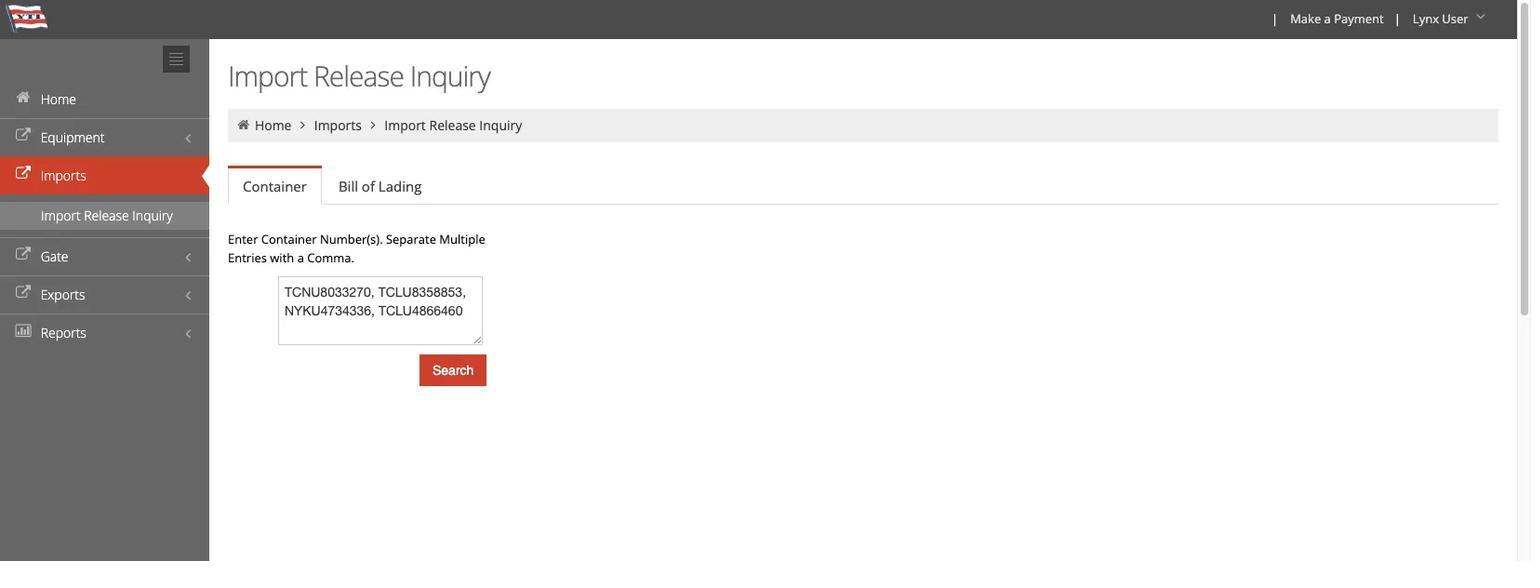 Task type: locate. For each thing, give the bounding box(es) containing it.
number(s).
[[320, 231, 383, 248]]

inquiry
[[410, 57, 490, 95], [480, 116, 522, 134], [132, 207, 173, 224]]

0 horizontal spatial home link
[[0, 80, 209, 118]]

0 horizontal spatial import
[[41, 207, 81, 224]]

external link image inside gate link
[[14, 249, 33, 262]]

a right with
[[297, 249, 304, 266]]

0 vertical spatial a
[[1325, 10, 1332, 27]]

home link
[[0, 80, 209, 118], [255, 116, 292, 134]]

import up home image
[[228, 57, 307, 95]]

|
[[1272, 10, 1279, 27], [1395, 10, 1402, 27]]

bill of lading link
[[324, 168, 437, 205]]

angle right image right home image
[[295, 118, 311, 131]]

0 vertical spatial container
[[243, 177, 307, 195]]

imports link down equipment
[[0, 156, 209, 195]]

reports link
[[0, 314, 209, 352]]

1 horizontal spatial import
[[228, 57, 307, 95]]

0 vertical spatial import
[[228, 57, 307, 95]]

reports
[[41, 324, 86, 342]]

2 vertical spatial external link image
[[14, 249, 33, 262]]

0 horizontal spatial imports
[[41, 167, 86, 184]]

container inside container link
[[243, 177, 307, 195]]

0 horizontal spatial home
[[41, 90, 76, 108]]

imports link
[[314, 116, 362, 134], [0, 156, 209, 195]]

home link up equipment
[[0, 80, 209, 118]]

imports down equipment
[[41, 167, 86, 184]]

1 external link image from the top
[[14, 129, 33, 142]]

0 vertical spatial import release inquiry link
[[385, 116, 522, 134]]

container up with
[[261, 231, 317, 248]]

0 vertical spatial release
[[314, 57, 404, 95]]

home link right home image
[[255, 116, 292, 134]]

import up gate
[[41, 207, 81, 224]]

3 external link image from the top
[[14, 249, 33, 262]]

2 angle right image from the left
[[365, 118, 382, 131]]

make a payment link
[[1283, 0, 1391, 39]]

| left make
[[1272, 10, 1279, 27]]

0 horizontal spatial a
[[297, 249, 304, 266]]

gate link
[[0, 237, 209, 275]]

0 vertical spatial home
[[41, 90, 76, 108]]

lynx user link
[[1405, 0, 1498, 39]]

| left lynx
[[1395, 10, 1402, 27]]

1 horizontal spatial angle right image
[[365, 118, 382, 131]]

external link image
[[14, 287, 33, 300]]

a
[[1325, 10, 1332, 27], [297, 249, 304, 266]]

lynx user
[[1414, 10, 1469, 27]]

0 horizontal spatial |
[[1272, 10, 1279, 27]]

import release inquiry link
[[385, 116, 522, 134], [0, 202, 209, 230]]

imports
[[314, 116, 362, 134], [41, 167, 86, 184]]

2 horizontal spatial import
[[385, 116, 426, 134]]

container up enter
[[243, 177, 307, 195]]

1 vertical spatial release
[[430, 116, 476, 134]]

angle right image up the "of"
[[365, 118, 382, 131]]

0 horizontal spatial angle right image
[[295, 118, 311, 131]]

external link image inside imports link
[[14, 168, 33, 181]]

bill
[[339, 177, 358, 195]]

0 horizontal spatial imports link
[[0, 156, 209, 195]]

import release inquiry link up gate link
[[0, 202, 209, 230]]

enter
[[228, 231, 258, 248]]

1 horizontal spatial imports link
[[314, 116, 362, 134]]

external link image for gate
[[14, 249, 33, 262]]

import release inquiry
[[228, 57, 490, 95], [385, 116, 522, 134], [41, 207, 173, 224]]

0 vertical spatial imports
[[314, 116, 362, 134]]

external link image for imports
[[14, 168, 33, 181]]

1 horizontal spatial home link
[[255, 116, 292, 134]]

1 horizontal spatial import release inquiry link
[[385, 116, 522, 134]]

2 external link image from the top
[[14, 168, 33, 181]]

with
[[270, 249, 294, 266]]

0 horizontal spatial release
[[84, 207, 129, 224]]

import
[[228, 57, 307, 95], [385, 116, 426, 134], [41, 207, 81, 224]]

home
[[41, 90, 76, 108], [255, 116, 292, 134]]

1 horizontal spatial imports
[[314, 116, 362, 134]]

0 vertical spatial import release inquiry
[[228, 57, 490, 95]]

home right home icon
[[41, 90, 76, 108]]

1 horizontal spatial a
[[1325, 10, 1332, 27]]

1 vertical spatial container
[[261, 231, 317, 248]]

1 horizontal spatial release
[[314, 57, 404, 95]]

None text field
[[278, 276, 483, 345]]

imports up bill on the top left of the page
[[314, 116, 362, 134]]

comma.
[[307, 249, 355, 266]]

0 vertical spatial external link image
[[14, 129, 33, 142]]

1 vertical spatial import
[[385, 116, 426, 134]]

2 vertical spatial import
[[41, 207, 81, 224]]

import release inquiry link up lading
[[385, 116, 522, 134]]

external link image inside equipment 'link'
[[14, 129, 33, 142]]

1 vertical spatial a
[[297, 249, 304, 266]]

container
[[243, 177, 307, 195], [261, 231, 317, 248]]

1 horizontal spatial home
[[255, 116, 292, 134]]

1 vertical spatial external link image
[[14, 168, 33, 181]]

separate
[[386, 231, 437, 248]]

2 | from the left
[[1395, 10, 1402, 27]]

2 vertical spatial inquiry
[[132, 207, 173, 224]]

external link image
[[14, 129, 33, 142], [14, 168, 33, 181], [14, 249, 33, 262]]

imports link up bill on the top left of the page
[[314, 116, 362, 134]]

a right make
[[1325, 10, 1332, 27]]

1 vertical spatial imports
[[41, 167, 86, 184]]

equipment link
[[0, 118, 209, 156]]

release
[[314, 57, 404, 95], [430, 116, 476, 134], [84, 207, 129, 224]]

1 horizontal spatial |
[[1395, 10, 1402, 27]]

home right home image
[[255, 116, 292, 134]]

of
[[362, 177, 375, 195]]

enter container number(s).  separate multiple entries with a comma.
[[228, 231, 486, 266]]

0 horizontal spatial import release inquiry link
[[0, 202, 209, 230]]

angle right image
[[295, 118, 311, 131], [365, 118, 382, 131]]

import up lading
[[385, 116, 426, 134]]

container inside enter container number(s).  separate multiple entries with a comma.
[[261, 231, 317, 248]]



Task type: describe. For each thing, give the bounding box(es) containing it.
1 angle right image from the left
[[295, 118, 311, 131]]

1 | from the left
[[1272, 10, 1279, 27]]

gate
[[41, 248, 68, 265]]

external link image for equipment
[[14, 129, 33, 142]]

2 vertical spatial release
[[84, 207, 129, 224]]

multiple
[[440, 231, 486, 248]]

exports
[[41, 286, 85, 303]]

1 vertical spatial inquiry
[[480, 116, 522, 134]]

search
[[433, 363, 474, 378]]

search button
[[420, 355, 487, 386]]

a inside enter container number(s).  separate multiple entries with a comma.
[[297, 249, 304, 266]]

0 vertical spatial inquiry
[[410, 57, 490, 95]]

0 vertical spatial imports link
[[314, 116, 362, 134]]

lading
[[379, 177, 422, 195]]

lynx
[[1414, 10, 1440, 27]]

exports link
[[0, 275, 209, 314]]

container link
[[228, 168, 322, 205]]

make
[[1291, 10, 1322, 27]]

bill of lading
[[339, 177, 422, 195]]

2 horizontal spatial release
[[430, 116, 476, 134]]

home image
[[14, 91, 33, 104]]

equipment
[[41, 128, 105, 146]]

entries
[[228, 249, 267, 266]]

1 vertical spatial home
[[255, 116, 292, 134]]

1 vertical spatial import release inquiry
[[385, 116, 522, 134]]

payment
[[1335, 10, 1385, 27]]

1 vertical spatial imports link
[[0, 156, 209, 195]]

make a payment
[[1291, 10, 1385, 27]]

home image
[[235, 118, 252, 131]]

import for topmost import release inquiry link
[[385, 116, 426, 134]]

home inside home link
[[41, 90, 76, 108]]

import for bottom import release inquiry link
[[41, 207, 81, 224]]

1 vertical spatial import release inquiry link
[[0, 202, 209, 230]]

bar chart image
[[14, 325, 33, 338]]

a inside "link"
[[1325, 10, 1332, 27]]

user
[[1443, 10, 1469, 27]]

angle down image
[[1472, 10, 1491, 23]]

2 vertical spatial import release inquiry
[[41, 207, 173, 224]]



Task type: vqa. For each thing, say whether or not it's contained in the screenshot.
your to the top
no



